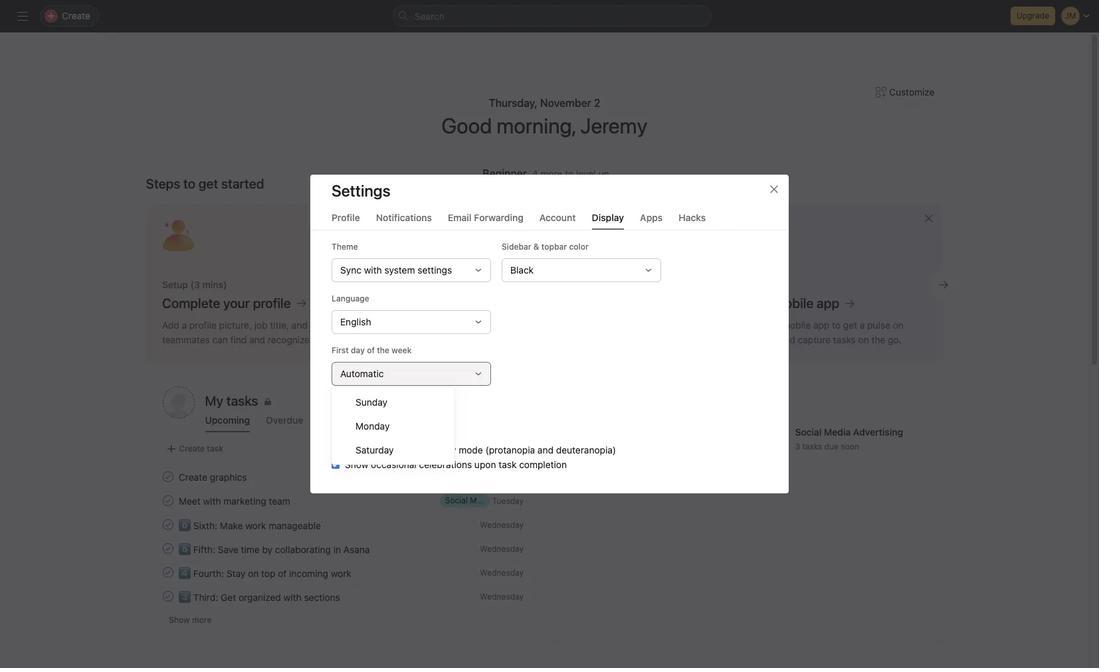 Task type: locate. For each thing, give the bounding box(es) containing it.
0 vertical spatial completed checkbox
[[160, 493, 176, 509]]

forwarding
[[474, 212, 524, 223]]

with inside dropdown button
[[364, 265, 382, 276]]

tasks
[[803, 442, 822, 452]]

Completed checkbox
[[160, 493, 176, 509], [160, 541, 176, 557], [160, 565, 176, 581]]

task for create
[[207, 444, 223, 454]]

Completed checkbox
[[160, 469, 176, 485], [160, 517, 176, 533], [160, 589, 176, 605]]

1 horizontal spatial with
[[283, 592, 301, 603]]

of left the the
[[367, 346, 375, 356]]

0 vertical spatial with
[[364, 265, 382, 276]]

mode down the numbers
[[417, 430, 441, 442]]

2 completed image from the top
[[160, 517, 176, 533]]

0 vertical spatial task
[[371, 416, 389, 427]]

social
[[795, 427, 822, 438], [447, 472, 469, 482], [445, 496, 468, 506]]

2 vertical spatial advertising
[[495, 496, 538, 506]]

deuteranopia)
[[556, 445, 617, 456]]

completed image left 6️⃣
[[160, 517, 176, 533]]

create up meet at the left
[[179, 472, 207, 483]]

1 vertical spatial social media advertising link
[[440, 495, 538, 508]]

steps to get started
[[146, 176, 264, 192]]

completed image
[[160, 493, 176, 509], [160, 517, 176, 533], [160, 541, 176, 557], [160, 589, 176, 605]]

2 horizontal spatial with
[[364, 265, 382, 276]]

2 vertical spatial completed checkbox
[[160, 565, 176, 581]]

1 vertical spatial task
[[207, 444, 223, 454]]

show
[[345, 416, 369, 427], [345, 460, 369, 471], [169, 616, 190, 626]]

completed image left 5️⃣ on the left of page
[[160, 541, 176, 557]]

thursday, november 2 good morning, jeremy
[[442, 97, 648, 138]]

0 vertical spatial advertising
[[853, 427, 904, 438]]

completed image down create task "button"
[[160, 469, 176, 485]]

first
[[332, 346, 349, 356]]

mode
[[417, 430, 441, 442], [459, 445, 483, 456]]

show inside show task row numbers enable compact mode enable color blind friendly mode (protanopia and deuteranopia)
[[345, 416, 369, 427]]

task down upcoming button on the bottom
[[207, 444, 223, 454]]

upgrade
[[1018, 11, 1050, 21]]

3 completed image from the top
[[160, 541, 176, 557]]

completed checkbox left the 4️⃣
[[160, 565, 176, 581]]

english button
[[332, 311, 491, 334]]

steps
[[146, 176, 180, 192]]

0 vertical spatial work
[[245, 520, 266, 532]]

language
[[332, 294, 370, 304]]

1 vertical spatial more
[[192, 616, 211, 626]]

soon
[[841, 442, 859, 452]]

completed checkbox left 6️⃣
[[160, 517, 176, 533]]

&
[[534, 242, 540, 252]]

more right '4'
[[541, 168, 563, 179]]

2 vertical spatial completed checkbox
[[160, 589, 176, 605]]

advertising for the bottommost social media advertising 'link'
[[495, 496, 538, 506]]

2
[[594, 97, 601, 109]]

color
[[570, 242, 589, 252], [377, 445, 398, 456]]

with right meet at the left
[[203, 496, 221, 507]]

0 vertical spatial mode
[[417, 430, 441, 442]]

completed checkbox for 5️⃣
[[160, 541, 176, 557]]

2 completed checkbox from the top
[[160, 541, 176, 557]]

(protanopia
[[486, 445, 535, 456]]

0 vertical spatial create
[[179, 444, 205, 454]]

display
[[592, 212, 625, 223]]

enable up saturday
[[345, 430, 374, 442]]

completed checkbox left meet at the left
[[160, 493, 176, 509]]

create for create graphics
[[179, 472, 207, 483]]

close image
[[769, 184, 780, 195]]

3 wednesday button from the top
[[480, 568, 524, 578]]

show down the 3️⃣
[[169, 616, 190, 626]]

task down the (protanopia
[[499, 460, 517, 471]]

0 vertical spatial completed image
[[160, 469, 176, 485]]

3 completed checkbox from the top
[[160, 565, 176, 581]]

4 wednesday from the top
[[480, 592, 524, 602]]

completed image left the 4️⃣
[[160, 565, 176, 581]]

sixth:
[[193, 520, 217, 532]]

email forwarding
[[448, 212, 524, 223]]

wednesday for 3️⃣ third: get organized with sections
[[480, 592, 524, 602]]

1 vertical spatial completed checkbox
[[160, 517, 176, 533]]

settings
[[332, 182, 391, 200]]

get
[[221, 592, 236, 603]]

social media advertising link up tuesday button
[[441, 471, 539, 484]]

social media advertising link
[[441, 471, 539, 484], [440, 495, 538, 508]]

1 vertical spatial with
[[203, 496, 221, 507]]

completed image left meet at the left
[[160, 493, 176, 509]]

3️⃣
[[179, 592, 191, 603]]

task inside show task row numbers enable compact mode enable color blind friendly mode (protanopia and deuteranopia)
[[371, 416, 389, 427]]

0 horizontal spatial with
[[203, 496, 221, 507]]

fourth:
[[193, 568, 224, 580]]

3 completed checkbox from the top
[[160, 589, 176, 605]]

4 completed image from the top
[[160, 589, 176, 605]]

completed checkbox down create task "button"
[[160, 469, 176, 485]]

1 completed checkbox from the top
[[160, 469, 176, 485]]

0 vertical spatial social
[[795, 427, 822, 438]]

tuesday button
[[492, 496, 524, 506]]

task left row
[[371, 416, 389, 427]]

1 vertical spatial color
[[377, 445, 398, 456]]

more
[[541, 168, 563, 179], [192, 616, 211, 626]]

notifications button
[[376, 212, 432, 230]]

1 wednesday from the top
[[480, 520, 524, 530]]

2 vertical spatial media
[[470, 496, 493, 506]]

wednesday button for 5️⃣ fifth: save time by collaborating in asana
[[480, 544, 524, 554]]

0 horizontal spatial work
[[245, 520, 266, 532]]

mode up upon
[[459, 445, 483, 456]]

the
[[377, 346, 390, 356]]

2 vertical spatial task
[[499, 460, 517, 471]]

1 vertical spatial advertising
[[497, 472, 539, 482]]

advertising down "completion"
[[495, 496, 538, 506]]

1 completed checkbox from the top
[[160, 493, 176, 509]]

0 horizontal spatial task
[[207, 444, 223, 454]]

1 horizontal spatial more
[[541, 168, 563, 179]]

show down advanced
[[345, 416, 369, 427]]

task
[[371, 416, 389, 427], [207, 444, 223, 454], [499, 460, 517, 471]]

1 horizontal spatial work
[[331, 568, 351, 580]]

monday link
[[332, 414, 455, 438]]

show inside button
[[169, 616, 190, 626]]

sync
[[340, 265, 362, 276]]

settings
[[418, 265, 452, 276]]

advertising
[[853, 427, 904, 438], [497, 472, 539, 482], [495, 496, 538, 506]]

enable down "monday"
[[345, 445, 374, 456]]

create task
[[179, 444, 223, 454]]

work right make
[[245, 520, 266, 532]]

2 vertical spatial with
[[283, 592, 301, 603]]

manageable
[[268, 520, 321, 532]]

of
[[367, 346, 375, 356], [278, 568, 286, 580]]

2 wednesday button from the top
[[480, 544, 524, 554]]

1 wednesday button from the top
[[480, 520, 524, 530]]

show for show more
[[169, 616, 190, 626]]

color inside show task row numbers enable compact mode enable color blind friendly mode (protanopia and deuteranopia)
[[377, 445, 398, 456]]

1 horizontal spatial mode
[[459, 445, 483, 456]]

2 vertical spatial show
[[169, 616, 190, 626]]

completed checkbox left the 3️⃣
[[160, 589, 176, 605]]

apps
[[640, 212, 663, 223]]

1 vertical spatial create
[[179, 472, 207, 483]]

completed image
[[160, 469, 176, 485], [160, 565, 176, 581]]

on
[[248, 568, 259, 580]]

0 vertical spatial more
[[541, 168, 563, 179]]

color up the occasional
[[377, 445, 398, 456]]

task inside "button"
[[207, 444, 223, 454]]

to right steps
[[184, 176, 196, 192]]

0 horizontal spatial more
[[192, 616, 211, 626]]

overdue
[[266, 415, 304, 426]]

topbar
[[542, 242, 567, 252]]

2 horizontal spatial task
[[499, 460, 517, 471]]

completed image for 6️⃣
[[160, 517, 176, 533]]

automatic button
[[332, 362, 491, 386]]

2 completed checkbox from the top
[[160, 517, 176, 533]]

1 completed image from the top
[[160, 493, 176, 509]]

my tasks link
[[205, 392, 523, 411]]

1 vertical spatial of
[[278, 568, 286, 580]]

0 vertical spatial media
[[824, 427, 851, 438]]

1 vertical spatial show
[[345, 460, 369, 471]]

0 horizontal spatial of
[[278, 568, 286, 580]]

0 vertical spatial of
[[367, 346, 375, 356]]

with down incoming
[[283, 592, 301, 603]]

black button
[[502, 259, 662, 283]]

1 horizontal spatial task
[[371, 416, 389, 427]]

0 vertical spatial social media advertising link
[[441, 471, 539, 484]]

upon
[[475, 460, 496, 471]]

2 wednesday from the top
[[480, 544, 524, 554]]

1 completed image from the top
[[160, 469, 176, 485]]

create up create graphics
[[179, 444, 205, 454]]

0 vertical spatial color
[[570, 242, 589, 252]]

advertising up tuesday
[[497, 472, 539, 482]]

create inside "button"
[[179, 444, 205, 454]]

with
[[364, 265, 382, 276], [203, 496, 221, 507], [283, 592, 301, 603]]

show right the show occasional celebrations upon task completion checkbox
[[345, 460, 369, 471]]

with right the sync on the top of page
[[364, 265, 382, 276]]

work
[[245, 520, 266, 532], [331, 568, 351, 580]]

0 horizontal spatial mode
[[417, 430, 441, 442]]

sync with system settings button
[[332, 259, 491, 283]]

completed image left the 3️⃣
[[160, 589, 176, 605]]

1 vertical spatial completed checkbox
[[160, 541, 176, 557]]

english
[[340, 317, 371, 328]]

completed checkbox left 5️⃣ on the left of page
[[160, 541, 176, 557]]

display button
[[592, 212, 625, 230]]

of right top
[[278, 568, 286, 580]]

1 vertical spatial completed image
[[160, 565, 176, 581]]

task for show
[[371, 416, 389, 427]]

work down in
[[331, 568, 351, 580]]

add profile photo image
[[163, 387, 195, 419]]

up
[[599, 168, 610, 179]]

0 vertical spatial completed checkbox
[[160, 469, 176, 485]]

completed image for 5️⃣
[[160, 541, 176, 557]]

1 horizontal spatial color
[[570, 242, 589, 252]]

stay
[[226, 568, 245, 580]]

more down third:
[[192, 616, 211, 626]]

to left level
[[565, 168, 574, 179]]

completion
[[520, 460, 567, 471]]

sidebar & topbar color
[[502, 242, 589, 252]]

completed image for 4️⃣
[[160, 565, 176, 581]]

monday
[[356, 421, 390, 432]]

4 wednesday button from the top
[[480, 592, 524, 602]]

first day of the week
[[332, 346, 412, 356]]

2 completed image from the top
[[160, 565, 176, 581]]

customize button
[[868, 80, 944, 104]]

1 vertical spatial enable
[[345, 445, 374, 456]]

profile button
[[332, 212, 360, 230]]

to
[[565, 168, 574, 179], [184, 176, 196, 192]]

0 vertical spatial show
[[345, 416, 369, 427]]

0 horizontal spatial color
[[377, 445, 398, 456]]

color up black dropdown button
[[570, 242, 589, 252]]

social media advertising link down upon
[[440, 495, 538, 508]]

november
[[541, 97, 592, 109]]

4
[[533, 168, 538, 179]]

upcoming
[[205, 415, 250, 426]]

social media advertising 3 tasks due soon
[[795, 427, 904, 452]]

make
[[220, 520, 243, 532]]

wednesday for 4️⃣ fourth: stay on top of incoming work
[[480, 568, 524, 578]]

wednesday button for 3️⃣ third: get organized with sections
[[480, 592, 524, 602]]

notifications
[[376, 212, 432, 223]]

thursday,
[[489, 97, 538, 109]]

advertising up soon
[[853, 427, 904, 438]]

1 horizontal spatial to
[[565, 168, 574, 179]]

saturday link
[[332, 438, 455, 462]]

0 vertical spatial enable
[[345, 430, 374, 442]]

3 wednesday from the top
[[480, 568, 524, 578]]

completed checkbox for meet
[[160, 493, 176, 509]]

get started
[[199, 176, 264, 192]]



Task type: describe. For each thing, give the bounding box(es) containing it.
to inside beginner 4 more to level up
[[565, 168, 574, 179]]

advertising for topmost social media advertising 'link'
[[497, 472, 539, 482]]

1 vertical spatial media
[[472, 472, 494, 482]]

occasional
[[371, 460, 417, 471]]

due
[[825, 442, 839, 452]]

collaborating
[[275, 544, 331, 556]]

social inside social media advertising 3 tasks due soon
[[795, 427, 822, 438]]

with for meet
[[203, 496, 221, 507]]

asana
[[343, 544, 370, 556]]

3
[[795, 442, 800, 452]]

4️⃣
[[179, 568, 191, 580]]

friendly
[[424, 445, 457, 456]]

beginner
[[483, 168, 527, 180]]

fifth:
[[193, 544, 215, 556]]

compact
[[377, 430, 414, 442]]

2 vertical spatial social
[[445, 496, 468, 506]]

3️⃣ third: get organized with sections
[[179, 592, 340, 603]]

scroll card carousel right image
[[939, 280, 949, 291]]

1 vertical spatial work
[[331, 568, 351, 580]]

in
[[333, 544, 341, 556]]

marketing
[[223, 496, 266, 507]]

email forwarding button
[[448, 212, 524, 230]]

show more
[[169, 616, 211, 626]]

more inside button
[[192, 616, 211, 626]]

email
[[448, 212, 472, 223]]

numbers
[[410, 416, 448, 427]]

wednesday for 5️⃣ fifth: save time by collaborating in asana
[[480, 544, 524, 554]]

0 horizontal spatial to
[[184, 176, 196, 192]]

5️⃣
[[179, 544, 191, 556]]

more inside beginner 4 more to level up
[[541, 168, 563, 179]]

black
[[511, 265, 534, 276]]

advertising inside social media advertising 3 tasks due soon
[[853, 427, 904, 438]]

show for show task row numbers enable compact mode enable color blind friendly mode (protanopia and deuteranopia)
[[345, 416, 369, 427]]

saturday
[[356, 445, 394, 456]]

blind
[[401, 445, 422, 456]]

level
[[577, 168, 596, 179]]

advanced
[[332, 398, 370, 408]]

0 vertical spatial social media advertising
[[447, 472, 539, 482]]

completed checkbox for create
[[160, 469, 176, 485]]

incoming
[[289, 568, 328, 580]]

account
[[540, 212, 576, 223]]

completed checkbox for 6️⃣
[[160, 517, 176, 533]]

sidebar
[[502, 242, 532, 252]]

third:
[[193, 592, 218, 603]]

sections
[[304, 592, 340, 603]]

account button
[[540, 212, 576, 230]]

system
[[385, 265, 415, 276]]

with for sync
[[364, 265, 382, 276]]

wednesday button for 6️⃣ sixth: make work manageable
[[480, 520, 524, 530]]

hacks button
[[679, 212, 706, 230]]

completed image for meet
[[160, 493, 176, 509]]

completed image for 3️⃣
[[160, 589, 176, 605]]

organized
[[238, 592, 281, 603]]

time
[[241, 544, 259, 556]]

customize
[[890, 86, 935, 98]]

show for show occasional celebrations upon task completion
[[345, 460, 369, 471]]

5️⃣ fifth: save time by collaborating in asana
[[179, 544, 370, 556]]

by
[[262, 544, 272, 556]]

create for create task
[[179, 444, 205, 454]]

Show occasional celebrations upon task completion checkbox
[[332, 462, 340, 469]]

1 enable from the top
[[345, 430, 374, 442]]

morning,
[[497, 113, 576, 138]]

top
[[261, 568, 275, 580]]

celebrations
[[419, 460, 472, 471]]

save
[[218, 544, 238, 556]]

sunday
[[356, 397, 388, 408]]

completed button
[[319, 415, 368, 433]]

4️⃣ fourth: stay on top of incoming work
[[179, 568, 351, 580]]

completed checkbox for 4️⃣
[[160, 565, 176, 581]]

day
[[351, 346, 365, 356]]

apps button
[[640, 212, 663, 230]]

1 horizontal spatial of
[[367, 346, 375, 356]]

meet
[[179, 496, 200, 507]]

6️⃣
[[179, 520, 191, 532]]

1 vertical spatial mode
[[459, 445, 483, 456]]

completed checkbox for 3️⃣
[[160, 589, 176, 605]]

and
[[538, 445, 554, 456]]

1 vertical spatial social media advertising
[[445, 496, 538, 506]]

upcoming button
[[205, 415, 250, 433]]

week
[[392, 346, 412, 356]]

media inside social media advertising 3 tasks due soon
[[824, 427, 851, 438]]

hacks
[[679, 212, 706, 223]]

wednesday for 6️⃣ sixth: make work manageable
[[480, 520, 524, 530]]

sunday link
[[332, 390, 455, 414]]

completed
[[319, 415, 368, 426]]

completed image for create
[[160, 469, 176, 485]]

show task row numbers enable compact mode enable color blind friendly mode (protanopia and deuteranopia)
[[345, 416, 617, 456]]

2 enable from the top
[[345, 445, 374, 456]]

good
[[442, 113, 492, 138]]

theme
[[332, 242, 358, 252]]

meet with marketing team
[[179, 496, 290, 507]]

1 vertical spatial social
[[447, 472, 469, 482]]

upgrade button
[[1012, 7, 1056, 25]]

row
[[392, 416, 407, 427]]

my tasks
[[205, 394, 258, 409]]

wednesday button for 4️⃣ fourth: stay on top of incoming work
[[480, 568, 524, 578]]

jeremy
[[581, 113, 648, 138]]



Task type: vqa. For each thing, say whether or not it's contained in the screenshot.
work
yes



